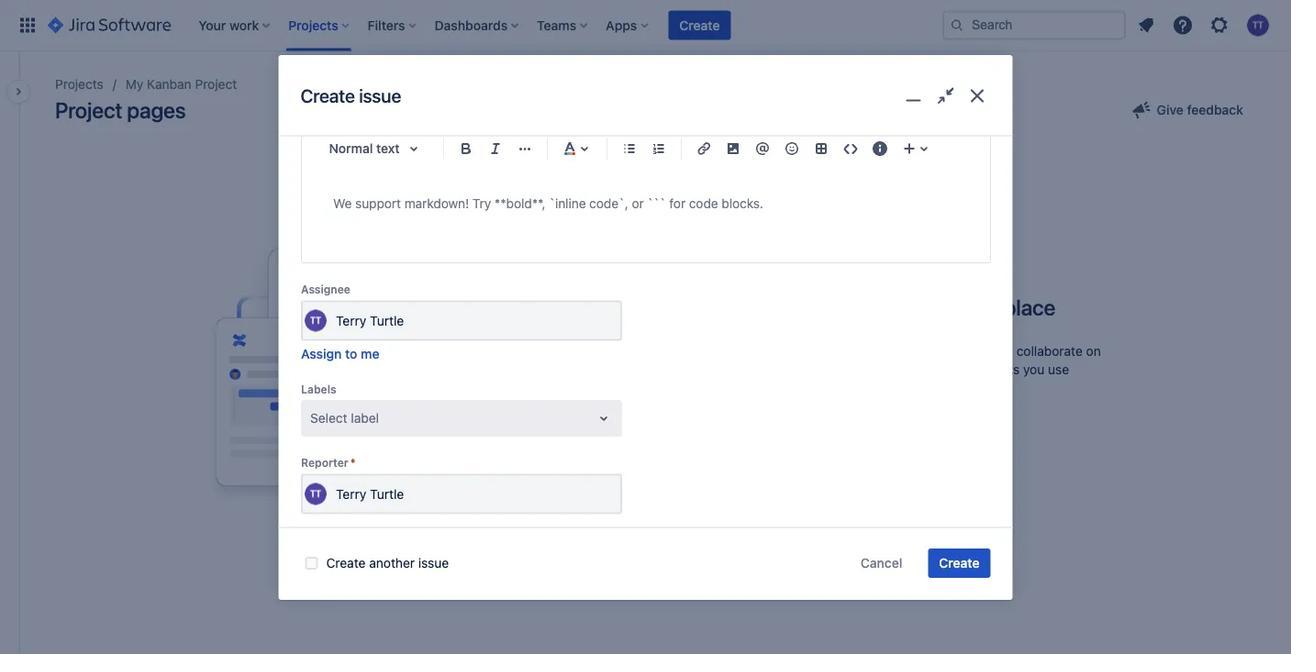 Task type: vqa. For each thing, say whether or not it's contained in the screenshot.
Google
no



Task type: locate. For each thing, give the bounding box(es) containing it.
2 turtle from the top
[[369, 487, 404, 502]]

one
[[963, 294, 999, 320]]

italic ⌘i image
[[484, 138, 506, 160]]

2 terry from the top
[[335, 487, 366, 502]]

issue
[[359, 85, 401, 106], [418, 556, 449, 571]]

code snippet image
[[839, 138, 861, 160]]

in right day
[[723, 380, 734, 395]]

team.
[[863, 362, 896, 377]]

1 vertical spatial terry turtle
[[335, 487, 404, 502]]

create
[[679, 17, 720, 33], [301, 85, 355, 106], [326, 556, 366, 571], [939, 556, 980, 571]]

info panel image
[[869, 138, 891, 160]]

issue up normal text dropdown button
[[359, 85, 401, 106]]

in left 'one'
[[942, 294, 959, 320]]

use
[[1048, 362, 1069, 377]]

terry up to
[[335, 313, 366, 328]]

0 vertical spatial project
[[195, 77, 237, 92]]

open image
[[592, 408, 614, 430]]

terry turtle image
[[304, 483, 326, 505]]

terry turtle
[[335, 313, 404, 328], [335, 487, 404, 502]]

my kanban project link
[[126, 73, 237, 95]]

turtle for terry turtle image on the left
[[369, 313, 404, 328]]

0 horizontal spatial issue
[[359, 85, 401, 106]]

1 horizontal spatial your
[[833, 362, 860, 377]]

0 horizontal spatial your
[[716, 294, 758, 320]]

on right collaborate
[[1086, 343, 1101, 358]]

in inside communicate project overviews, align on requirements and collaborate on technical specifications with your team. connect documents you use every day in minutes.
[[723, 380, 734, 395]]

Labels text field
[[310, 409, 313, 428]]

issue right another
[[418, 556, 449, 571]]

give feedback
[[1157, 102, 1243, 117]]

0 vertical spatial turtle
[[369, 313, 404, 328]]

1 horizontal spatial on
[[1086, 343, 1101, 358]]

with
[[805, 362, 830, 377]]

project
[[748, 343, 790, 358]]

0 vertical spatial terry turtle
[[335, 313, 404, 328]]

terry turtle up me
[[335, 313, 404, 328]]

me
[[360, 346, 379, 361]]

0 horizontal spatial create button
[[668, 11, 731, 40]]

0 vertical spatial create button
[[668, 11, 731, 40]]

turtle up me
[[369, 313, 404, 328]]

bullet list ⌘⇧8 image
[[618, 138, 640, 160]]

cancel
[[861, 556, 902, 571]]

my
[[126, 77, 143, 92]]

0 horizontal spatial project
[[55, 97, 122, 123]]

projects
[[55, 77, 104, 92]]

connect
[[900, 362, 950, 377]]

knowledge
[[832, 294, 937, 320]]

1 horizontal spatial create button
[[928, 549, 991, 578]]

emoji image
[[780, 138, 802, 160]]

1 terry from the top
[[335, 313, 366, 328]]

1 horizontal spatial project
[[195, 77, 237, 92]]

keep your team's knowledge in one place
[[663, 294, 1056, 320]]

1 vertical spatial issue
[[418, 556, 449, 571]]

project
[[195, 77, 237, 92], [55, 97, 122, 123]]

your down overviews,
[[833, 362, 860, 377]]

1 on from the left
[[891, 343, 906, 358]]

0 vertical spatial in
[[942, 294, 959, 320]]

align
[[859, 343, 888, 358]]

numbered list ⌘⇧7 image
[[647, 138, 669, 160]]

minutes.
[[737, 380, 788, 395]]

to
[[345, 346, 357, 361]]

1 vertical spatial terry
[[335, 487, 366, 502]]

give
[[1157, 102, 1184, 117]]

normal
[[328, 141, 372, 156]]

0 vertical spatial terry
[[335, 313, 366, 328]]

create inside primary element
[[679, 17, 720, 33]]

jira software image
[[48, 14, 171, 36], [48, 14, 171, 36]]

reporter
[[301, 457, 348, 470]]

communicate
[[663, 343, 745, 358]]

on
[[891, 343, 906, 358], [1086, 343, 1101, 358]]

search image
[[950, 18, 964, 33]]

documents
[[953, 362, 1020, 377]]

assign
[[301, 346, 341, 361]]

on right align
[[891, 343, 906, 358]]

turtle
[[369, 313, 404, 328], [369, 487, 404, 502]]

every
[[663, 380, 695, 395]]

create button
[[668, 11, 731, 40], [928, 549, 991, 578]]

give feedback button
[[1120, 95, 1254, 125]]

in
[[942, 294, 959, 320], [723, 380, 734, 395]]

1 terry turtle from the top
[[335, 313, 404, 328]]

1 vertical spatial your
[[833, 362, 860, 377]]

1 turtle from the top
[[369, 313, 404, 328]]

0 horizontal spatial on
[[891, 343, 906, 358]]

add image, video, or file image
[[722, 138, 744, 160]]

0 horizontal spatial in
[[723, 380, 734, 395]]

your right keep
[[716, 294, 758, 320]]

2 terry turtle from the top
[[335, 487, 404, 502]]

turtle up the create another issue
[[369, 487, 404, 502]]

your
[[716, 294, 758, 320], [833, 362, 860, 377]]

discard & close image
[[964, 83, 991, 109]]

0 vertical spatial issue
[[359, 85, 401, 106]]

1 vertical spatial in
[[723, 380, 734, 395]]

terry down *
[[335, 487, 366, 502]]

project right kanban
[[195, 77, 237, 92]]

reporter *
[[301, 457, 355, 470]]

terry turtle down *
[[335, 487, 404, 502]]

1 vertical spatial project
[[55, 97, 122, 123]]

terry
[[335, 313, 366, 328], [335, 487, 366, 502]]

link image
[[692, 138, 714, 160]]

project down projects link
[[55, 97, 122, 123]]

terry for terry turtle icon
[[335, 487, 366, 502]]

1 vertical spatial turtle
[[369, 487, 404, 502]]

more formatting image
[[513, 138, 535, 160]]



Task type: describe. For each thing, give the bounding box(es) containing it.
0 vertical spatial your
[[716, 294, 758, 320]]

terry turtle image
[[304, 310, 326, 332]]

primary element
[[11, 0, 942, 51]]

turtle for terry turtle icon
[[369, 487, 404, 502]]

keep
[[663, 294, 711, 320]]

1 horizontal spatial in
[[942, 294, 959, 320]]

select label
[[310, 411, 379, 426]]

*
[[350, 457, 355, 470]]

1 horizontal spatial issue
[[418, 556, 449, 571]]

create issue
[[301, 85, 401, 106]]

and
[[991, 343, 1013, 358]]

table image
[[810, 138, 832, 160]]

terry turtle for terry turtle image on the left
[[335, 313, 404, 328]]

bold ⌘b image
[[455, 138, 477, 160]]

my kanban project
[[126, 77, 237, 92]]

requirements
[[909, 343, 987, 358]]

text
[[376, 141, 399, 156]]

terry for terry turtle image on the left
[[335, 313, 366, 328]]

create issue dialog
[[279, 31, 1013, 654]]

team's
[[763, 294, 828, 320]]

terry turtle for terry turtle icon
[[335, 487, 404, 502]]

overviews,
[[793, 343, 856, 358]]

mention image
[[751, 138, 773, 160]]

specifications
[[720, 362, 802, 377]]

kanban
[[147, 77, 192, 92]]

normal text
[[328, 141, 399, 156]]

create button inside primary element
[[668, 11, 731, 40]]

assign to me
[[301, 346, 379, 361]]

normal text button
[[320, 129, 435, 169]]

labels
[[301, 383, 336, 396]]

1 vertical spatial create button
[[928, 549, 991, 578]]

technical
[[663, 362, 716, 377]]

projects link
[[55, 73, 104, 95]]

minimize image
[[900, 83, 927, 109]]

place
[[1004, 294, 1056, 320]]

select
[[310, 411, 347, 426]]

assignee
[[301, 283, 350, 296]]

your inside communicate project overviews, align on requirements and collaborate on technical specifications with your team. connect documents you use every day in minutes.
[[833, 362, 860, 377]]

exit full screen image
[[932, 83, 959, 109]]

pages
[[127, 97, 186, 123]]

project pages
[[55, 97, 186, 123]]

create banner
[[0, 0, 1291, 51]]

communicate project overviews, align on requirements and collaborate on technical specifications with your team. connect documents you use every day in minutes.
[[663, 343, 1101, 395]]

collaborate
[[1017, 343, 1083, 358]]

day
[[699, 380, 720, 395]]

create another issue
[[326, 556, 449, 571]]

you
[[1023, 362, 1045, 377]]

another
[[369, 556, 415, 571]]

feedback
[[1187, 102, 1243, 117]]

cancel button
[[850, 549, 913, 578]]

assign to me button
[[301, 345, 379, 363]]

label
[[350, 411, 379, 426]]

Search field
[[942, 11, 1126, 40]]

Description - Main content area, start typing to enter text. text field
[[333, 193, 959, 215]]

2 on from the left
[[1086, 343, 1101, 358]]



